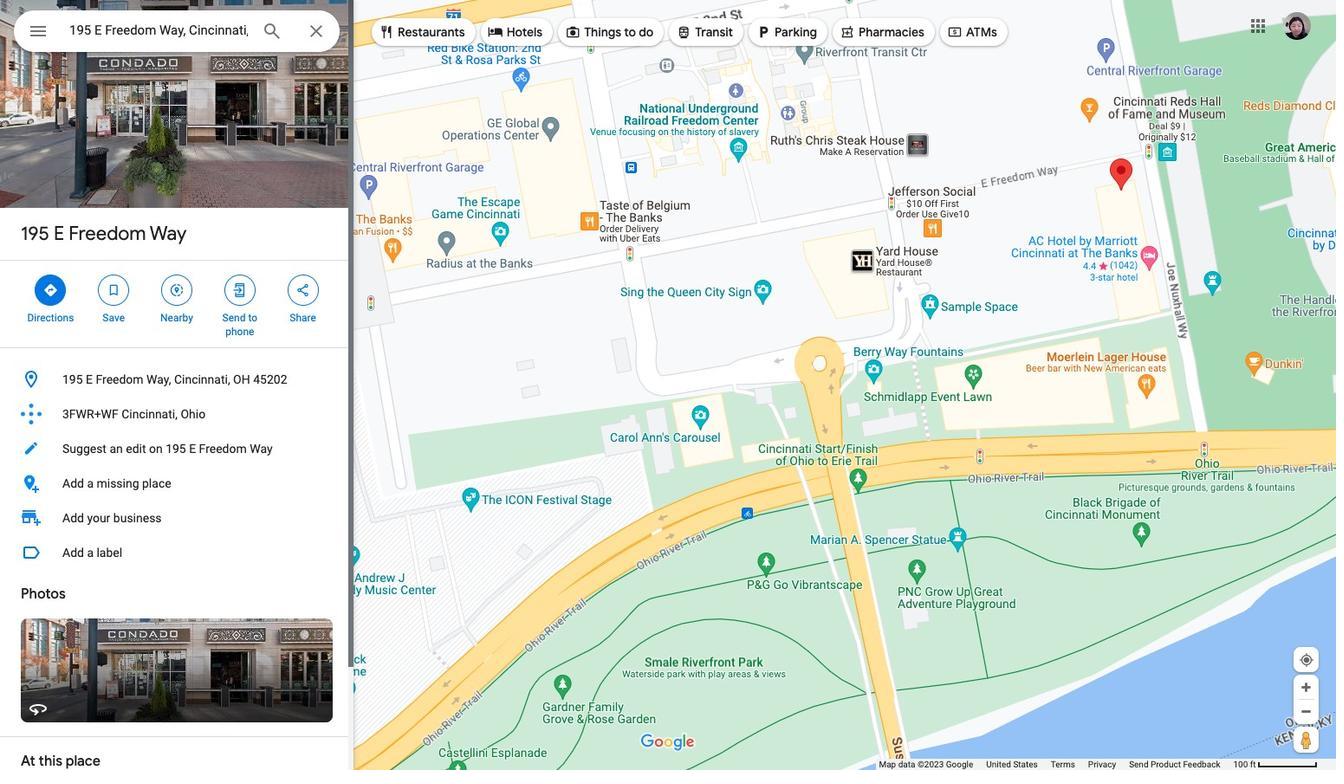 Task type: vqa. For each thing, say whether or not it's contained in the screenshot.
saved button
no



Task type: describe. For each thing, give the bounding box(es) containing it.
add a missing place button
[[0, 466, 354, 501]]

directions
[[27, 312, 74, 324]]


[[676, 23, 692, 42]]

100
[[1234, 760, 1248, 770]]


[[169, 281, 185, 300]]

united states button
[[986, 759, 1038, 770]]

an
[[110, 442, 123, 456]]

cincinnati, inside button
[[121, 407, 178, 421]]

oh
[[233, 373, 250, 387]]

restaurants
[[398, 24, 465, 40]]

add your business link
[[0, 501, 354, 536]]

zoom in image
[[1300, 681, 1313, 694]]

a for missing
[[87, 477, 94, 491]]

show your location image
[[1299, 653, 1315, 668]]

add a label
[[62, 546, 122, 560]]

send product feedback
[[1129, 760, 1221, 770]]

2 horizontal spatial e
[[189, 442, 196, 456]]

add for add a missing place
[[62, 477, 84, 491]]

map data ©2023 google
[[879, 760, 973, 770]]

suggest an edit on 195 e freedom way
[[62, 442, 273, 456]]

nearby
[[160, 312, 193, 324]]

do
[[639, 24, 654, 40]]

 things to do
[[565, 23, 654, 42]]

your
[[87, 511, 110, 525]]

atms
[[966, 24, 997, 40]]

add for add a label
[[62, 546, 84, 560]]

on
[[149, 442, 163, 456]]

suggest
[[62, 442, 107, 456]]

45202
[[253, 373, 287, 387]]

terms
[[1051, 760, 1075, 770]]

 pharmacies
[[840, 23, 925, 42]]

terms button
[[1051, 759, 1075, 770]]

parking
[[775, 24, 817, 40]]

 parking
[[756, 23, 817, 42]]


[[106, 281, 121, 300]]

data
[[898, 760, 916, 770]]

zoom out image
[[1300, 705, 1313, 718]]

privacy
[[1088, 760, 1116, 770]]

footer inside google maps element
[[879, 759, 1234, 770]]

add a missing place
[[62, 477, 171, 491]]

show street view coverage image
[[1294, 727, 1319, 753]]

195 e freedom way, cincinnati, oh 45202 button
[[0, 362, 354, 397]]

way inside button
[[250, 442, 273, 456]]

100 ft
[[1234, 760, 1256, 770]]


[[756, 23, 771, 42]]

way,
[[147, 373, 171, 387]]

privacy button
[[1088, 759, 1116, 770]]



Task type: locate. For each thing, give the bounding box(es) containing it.
footer containing map data ©2023 google
[[879, 759, 1234, 770]]

 button
[[14, 10, 62, 55]]

1 vertical spatial send
[[1129, 760, 1149, 770]]

add for add your business
[[62, 511, 84, 525]]

to left do
[[624, 24, 636, 40]]

a
[[87, 477, 94, 491], [87, 546, 94, 560]]


[[28, 19, 49, 43]]

e for 195 e freedom way, cincinnati, oh 45202
[[86, 373, 93, 387]]

195 for 195 e freedom way
[[21, 222, 49, 246]]

1 vertical spatial e
[[86, 373, 93, 387]]

1 add from the top
[[62, 477, 84, 491]]

send to phone
[[222, 312, 257, 338]]

freedom
[[69, 222, 146, 246], [96, 373, 144, 387], [199, 442, 247, 456]]

2 vertical spatial freedom
[[199, 442, 247, 456]]

to up the phone
[[248, 312, 257, 324]]

1 vertical spatial freedom
[[96, 373, 144, 387]]

1 vertical spatial to
[[248, 312, 257, 324]]

195
[[21, 222, 49, 246], [62, 373, 83, 387], [166, 442, 186, 456]]

add
[[62, 477, 84, 491], [62, 511, 84, 525], [62, 546, 84, 560]]

add left label
[[62, 546, 84, 560]]

freedom up 3fwr+wf cincinnati, ohio
[[96, 373, 144, 387]]

freedom for way
[[69, 222, 146, 246]]

0 vertical spatial to
[[624, 24, 636, 40]]

e down ohio
[[189, 442, 196, 456]]

way up 
[[150, 222, 187, 246]]

e for 195 e freedom way
[[54, 222, 64, 246]]

2 horizontal spatial 195
[[166, 442, 186, 456]]

to inside send to phone
[[248, 312, 257, 324]]

0 vertical spatial send
[[222, 312, 246, 324]]

product
[[1151, 760, 1181, 770]]

e up 3fwr+wf
[[86, 373, 93, 387]]

save
[[103, 312, 125, 324]]

add left your
[[62, 511, 84, 525]]

 restaurants
[[379, 23, 465, 42]]

3fwr+wf cincinnati, ohio button
[[0, 397, 354, 432]]

google maps element
[[0, 0, 1336, 770]]

hotels
[[507, 24, 543, 40]]

add inside "add a missing place" button
[[62, 477, 84, 491]]

add inside add a label button
[[62, 546, 84, 560]]

1 vertical spatial a
[[87, 546, 94, 560]]

1 horizontal spatial to
[[624, 24, 636, 40]]

google account: michele murakami  
(michele.murakami@adept.ai) image
[[1283, 12, 1311, 40]]

send for send product feedback
[[1129, 760, 1149, 770]]

send for send to phone
[[222, 312, 246, 324]]


[[840, 23, 855, 42]]

suggest an edit on 195 e freedom way button
[[0, 432, 354, 466]]

1 a from the top
[[87, 477, 94, 491]]

add inside 'add your business' "link"
[[62, 511, 84, 525]]

cincinnati,
[[174, 373, 230, 387], [121, 407, 178, 421]]

0 horizontal spatial e
[[54, 222, 64, 246]]

1 horizontal spatial e
[[86, 373, 93, 387]]

3 add from the top
[[62, 546, 84, 560]]

195 for 195 e freedom way, cincinnati, oh 45202
[[62, 373, 83, 387]]

a left missing
[[87, 477, 94, 491]]

2 add from the top
[[62, 511, 84, 525]]

missing
[[97, 477, 139, 491]]

1 horizontal spatial send
[[1129, 760, 1149, 770]]

google
[[946, 760, 973, 770]]

2 a from the top
[[87, 546, 94, 560]]

e up 
[[54, 222, 64, 246]]

a inside button
[[87, 546, 94, 560]]

none field inside '195 e freedom way, cincinnati, oh 45202' field
[[69, 20, 248, 41]]

things
[[584, 24, 621, 40]]

2 vertical spatial 195
[[166, 442, 186, 456]]

send up the phone
[[222, 312, 246, 324]]

2 vertical spatial e
[[189, 442, 196, 456]]


[[488, 23, 503, 42]]

to inside  things to do
[[624, 24, 636, 40]]

actions for 195 e freedom way region
[[0, 261, 354, 348]]

195 e freedom way, cincinnati, oh 45202
[[62, 373, 287, 387]]

0 horizontal spatial 195
[[21, 222, 49, 246]]

united states
[[986, 760, 1038, 770]]

 search field
[[14, 10, 340, 55]]

1 vertical spatial 195
[[62, 373, 83, 387]]

1 vertical spatial cincinnati,
[[121, 407, 178, 421]]

3fwr+wf cincinnati, ohio
[[62, 407, 206, 421]]

send inside button
[[1129, 760, 1149, 770]]


[[43, 281, 58, 300]]

2 vertical spatial add
[[62, 546, 84, 560]]

a left label
[[87, 546, 94, 560]]

0 horizontal spatial way
[[150, 222, 187, 246]]

cincinnati, up 'on'
[[121, 407, 178, 421]]

1 horizontal spatial 195
[[62, 373, 83, 387]]

195 e freedom way
[[21, 222, 187, 246]]

add a label button
[[0, 536, 354, 570]]

united
[[986, 760, 1011, 770]]

states
[[1013, 760, 1038, 770]]

phone
[[225, 326, 254, 338]]

business
[[113, 511, 162, 525]]

map
[[879, 760, 896, 770]]

0 vertical spatial 195
[[21, 222, 49, 246]]

share
[[290, 312, 316, 324]]

layers
[[42, 733, 70, 745]]

 transit
[[676, 23, 733, 42]]

transit
[[695, 24, 733, 40]]

add your business
[[62, 511, 162, 525]]

send left product
[[1129, 760, 1149, 770]]

0 vertical spatial a
[[87, 477, 94, 491]]


[[565, 23, 581, 42]]

195 up 
[[21, 222, 49, 246]]

100 ft button
[[1234, 760, 1318, 770]]

ohio
[[181, 407, 206, 421]]

3fwr+wf
[[62, 407, 119, 421]]

©2023
[[918, 760, 944, 770]]

 hotels
[[488, 23, 543, 42]]

0 vertical spatial freedom
[[69, 222, 146, 246]]

1 horizontal spatial way
[[250, 442, 273, 456]]

freedom down ohio
[[199, 442, 247, 456]]

edit
[[126, 442, 146, 456]]

0 vertical spatial add
[[62, 477, 84, 491]]


[[295, 281, 311, 300]]

way
[[150, 222, 187, 246], [250, 442, 273, 456]]

0 horizontal spatial to
[[248, 312, 257, 324]]


[[947, 23, 963, 42]]

 atms
[[947, 23, 997, 42]]

None field
[[69, 20, 248, 41]]

to
[[624, 24, 636, 40], [248, 312, 257, 324]]

0 vertical spatial cincinnati,
[[174, 373, 230, 387]]

feedback
[[1183, 760, 1221, 770]]

photos
[[21, 586, 66, 603]]

label
[[97, 546, 122, 560]]

195 E Freedom Way, Cincinnati, OH 45202 field
[[14, 10, 340, 52]]

cincinnati, inside button
[[174, 373, 230, 387]]

0 vertical spatial e
[[54, 222, 64, 246]]

freedom up 
[[69, 222, 146, 246]]

1 vertical spatial add
[[62, 511, 84, 525]]

195 up 3fwr+wf
[[62, 373, 83, 387]]

send inside send to phone
[[222, 312, 246, 324]]

footer
[[879, 759, 1234, 770]]

e
[[54, 222, 64, 246], [86, 373, 93, 387], [189, 442, 196, 456]]

0 vertical spatial way
[[150, 222, 187, 246]]

send
[[222, 312, 246, 324], [1129, 760, 1149, 770]]

195 right 'on'
[[166, 442, 186, 456]]

a for label
[[87, 546, 94, 560]]

freedom for way,
[[96, 373, 144, 387]]


[[232, 281, 248, 300]]

pharmacies
[[859, 24, 925, 40]]

a inside button
[[87, 477, 94, 491]]

0 horizontal spatial send
[[222, 312, 246, 324]]

cincinnati, up ohio
[[174, 373, 230, 387]]

ft
[[1250, 760, 1256, 770]]

1 vertical spatial way
[[250, 442, 273, 456]]

way down 45202
[[250, 442, 273, 456]]


[[379, 23, 394, 42]]

send product feedback button
[[1129, 759, 1221, 770]]

place
[[142, 477, 171, 491]]

195 e freedom way main content
[[0, 0, 354, 770]]

add down suggest at the bottom left
[[62, 477, 84, 491]]



